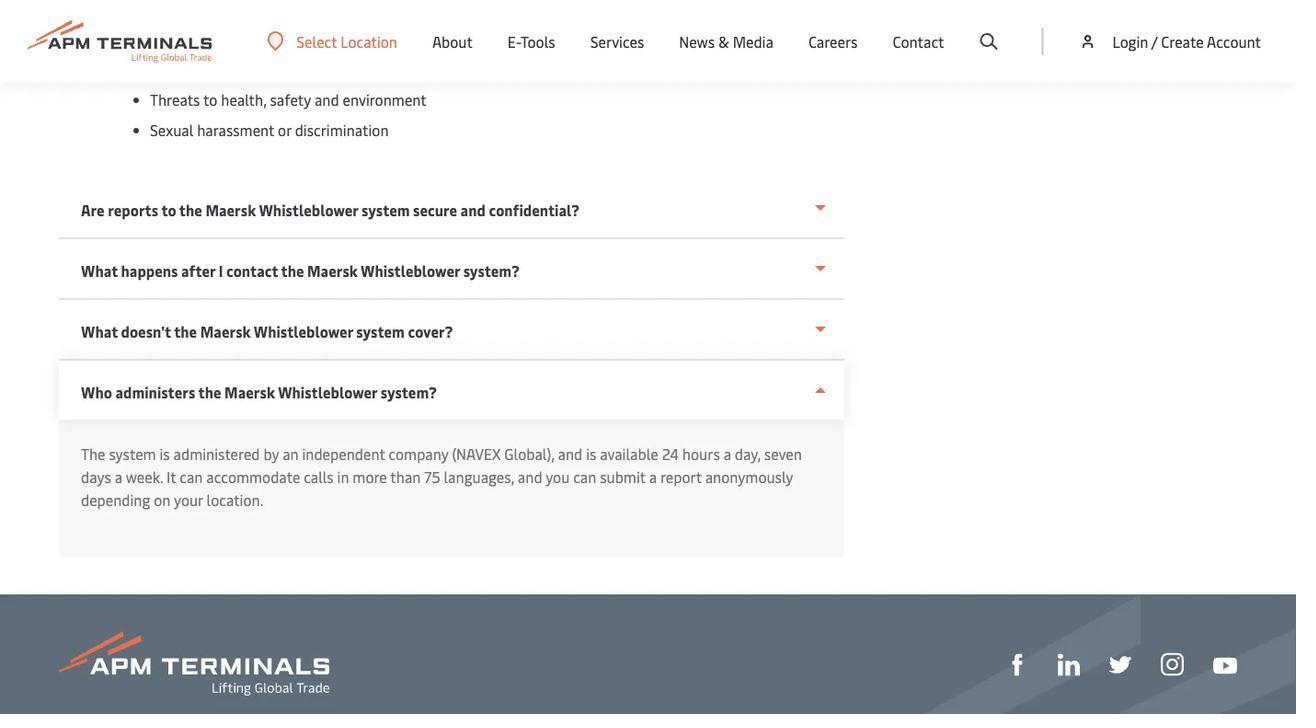 Task type: locate. For each thing, give the bounding box(es) containing it.
linkedin__x28_alt_x29__3_ link
[[1058, 651, 1080, 676]]

a left report
[[649, 467, 657, 487]]

what left happens
[[81, 261, 118, 281]]

system?
[[464, 261, 520, 281], [381, 382, 437, 402]]

sexual harassment or discrimination
[[150, 120, 389, 140]]

system? inside dropdown button
[[464, 261, 520, 281]]

and
[[315, 90, 339, 110], [461, 200, 486, 220], [558, 444, 583, 464], [518, 467, 543, 487]]

0 horizontal spatial to
[[161, 200, 176, 220]]

0 horizontal spatial system?
[[381, 382, 437, 402]]

who administers the maersk whistleblower system?
[[81, 382, 437, 402]]

(navex
[[452, 444, 501, 464]]

more
[[353, 467, 387, 487]]

whistleblower down what happens after i contact the maersk whistleblower system?
[[254, 322, 353, 341]]

and right "secure"
[[461, 200, 486, 220]]

maersk inside 'dropdown button'
[[225, 382, 275, 402]]

maersk
[[206, 200, 256, 220], [307, 261, 358, 281], [200, 322, 251, 341], [225, 382, 275, 402]]

system up "week."
[[109, 444, 156, 464]]

security
[[165, 29, 218, 49]]

accommodate
[[206, 467, 300, 487]]

is up it
[[160, 444, 170, 464]]

1 horizontal spatial system?
[[464, 261, 520, 281]]

system
[[362, 200, 410, 220], [356, 322, 405, 341], [109, 444, 156, 464]]

location
[[341, 31, 398, 51]]

the
[[179, 200, 202, 220], [281, 261, 304, 281], [174, 322, 197, 341], [198, 382, 221, 402]]

are reports to the maersk whistleblower system secure and confidential?
[[81, 200, 580, 220]]

1 vertical spatial system
[[356, 322, 405, 341]]

what happens after i contact the maersk whistleblower system?
[[81, 261, 520, 281]]

doesn't
[[121, 322, 171, 341]]

system left cover?
[[356, 322, 405, 341]]

system? up what doesn't the maersk whistleblower system cover? dropdown button
[[464, 261, 520, 281]]

after
[[181, 261, 215, 281]]

a left day,
[[724, 444, 732, 464]]

to inside dropdown button
[[161, 200, 176, 220]]

1 horizontal spatial to
[[203, 90, 218, 110]]

0 vertical spatial system?
[[464, 261, 520, 281]]

1 horizontal spatial a
[[649, 467, 657, 487]]

2 vertical spatial system
[[109, 444, 156, 464]]

1 vertical spatial what
[[81, 322, 118, 341]]

or
[[278, 120, 292, 140]]

1 vertical spatial to
[[161, 200, 176, 220]]

than
[[391, 467, 421, 487]]

2 can from the left
[[574, 467, 597, 487]]

the inside 'dropdown button'
[[198, 382, 221, 402]]

can right you
[[574, 467, 597, 487]]

depending
[[81, 490, 150, 510]]

it
[[150, 29, 162, 49]]

available
[[600, 444, 659, 464]]

0 vertical spatial what
[[81, 261, 118, 281]]

1 can from the left
[[180, 467, 203, 487]]

submit
[[600, 467, 646, 487]]

select location button
[[267, 31, 398, 51]]

hours
[[683, 444, 720, 464]]

75
[[424, 467, 440, 487]]

in
[[337, 467, 349, 487]]

whistleblower up independent
[[278, 382, 377, 402]]

what doesn't the maersk whistleblower system cover?
[[81, 322, 453, 341]]

to down privacy
[[203, 90, 218, 110]]

select location
[[297, 31, 398, 51]]

who administers the maersk whistleblower system? button
[[59, 361, 845, 420]]

e-tools button
[[508, 0, 556, 83]]

maersk down are reports to the maersk whistleblower system secure and confidential?
[[307, 261, 358, 281]]

create
[[1162, 31, 1204, 51]]

0 horizontal spatial can
[[180, 467, 203, 487]]

contact
[[226, 261, 278, 281]]

what
[[81, 261, 118, 281], [81, 322, 118, 341]]

can right it
[[180, 467, 203, 487]]

login
[[1113, 31, 1149, 51]]

a right days
[[115, 467, 122, 487]]

system? up company
[[381, 382, 437, 402]]

the right "administers"
[[198, 382, 221, 402]]

1 what from the top
[[81, 261, 118, 281]]

2 what from the top
[[81, 322, 118, 341]]

news
[[679, 32, 715, 51]]

is
[[160, 444, 170, 464], [586, 444, 597, 464]]

1 horizontal spatial is
[[586, 444, 597, 464]]

1 vertical spatial system?
[[381, 382, 437, 402]]

2 horizontal spatial a
[[724, 444, 732, 464]]

system left "secure"
[[362, 200, 410, 220]]

whistleblower
[[259, 200, 358, 220], [361, 261, 460, 281], [254, 322, 353, 341], [278, 382, 377, 402]]

day,
[[735, 444, 761, 464]]

careers button
[[809, 0, 858, 83]]

shape link
[[1007, 651, 1029, 676]]

is left available on the bottom
[[586, 444, 597, 464]]

what left the doesn't
[[81, 322, 118, 341]]

harassment
[[197, 120, 274, 140]]

happens
[[121, 261, 178, 281]]

maersk up i
[[206, 200, 256, 220]]

can
[[180, 467, 203, 487], [574, 467, 597, 487]]

it
[[167, 467, 176, 487]]

0 vertical spatial to
[[203, 90, 218, 110]]

system? inside 'dropdown button'
[[381, 382, 437, 402]]

1 horizontal spatial can
[[574, 467, 597, 487]]

i
[[219, 261, 223, 281]]

the system is administered by an independent company (navex global), and is available 24 hours a day, seven days a week. it can accommodate calls in more than 75 languages, and you can submit a report anonymously depending on your location.
[[81, 444, 802, 510]]

languages,
[[444, 467, 514, 487]]

days
[[81, 467, 111, 487]]

to right reports
[[161, 200, 176, 220]]

a
[[724, 444, 732, 464], [115, 467, 122, 487], [649, 467, 657, 487]]

maersk down what doesn't the maersk whistleblower system cover?
[[225, 382, 275, 402]]

0 vertical spatial system
[[362, 200, 410, 220]]

you tube link
[[1214, 652, 1238, 675]]

youtube image
[[1214, 657, 1238, 674]]

seven
[[765, 444, 802, 464]]

0 horizontal spatial is
[[160, 444, 170, 464]]

tools
[[521, 32, 556, 51]]



Task type: describe. For each thing, give the bounding box(es) containing it.
services button
[[590, 0, 645, 83]]

linkedin image
[[1058, 654, 1080, 676]]

contact button
[[893, 0, 945, 83]]

calls
[[304, 467, 334, 487]]

what doesn't the maersk whistleblower system cover? button
[[59, 300, 845, 361]]

week.
[[126, 467, 163, 487]]

administers
[[115, 382, 195, 402]]

what for what happens after i contact the maersk whistleblower system?
[[81, 261, 118, 281]]

facebook image
[[1007, 654, 1029, 676]]

reports
[[108, 200, 158, 220]]

news & media button
[[679, 0, 774, 83]]

the right contact
[[281, 261, 304, 281]]

independent
[[302, 444, 385, 464]]

the right reports
[[179, 200, 202, 220]]

apmt footer logo image
[[59, 631, 329, 696]]

your
[[174, 490, 203, 510]]

2 is from the left
[[586, 444, 597, 464]]

confidential?
[[489, 200, 580, 220]]

anonymously
[[706, 467, 793, 487]]

&
[[719, 32, 730, 51]]

report
[[661, 467, 702, 487]]

careers
[[809, 32, 858, 51]]

instagram image
[[1161, 653, 1184, 676]]

secure
[[413, 200, 457, 220]]

1 is from the left
[[160, 444, 170, 464]]

what for what doesn't the maersk whistleblower system cover?
[[81, 322, 118, 341]]

and up discrimination
[[315, 90, 339, 110]]

login / create account
[[1113, 31, 1262, 51]]

and down global),
[[518, 467, 543, 487]]

e-
[[508, 32, 521, 51]]

whistleblower inside 'dropdown button'
[[278, 382, 377, 402]]

select
[[297, 31, 337, 51]]

safety
[[270, 90, 311, 110]]

health,
[[221, 90, 267, 110]]

discrimination
[[295, 120, 389, 140]]

threats to health, safety and environment
[[150, 90, 427, 110]]

e-tools
[[508, 32, 556, 51]]

account
[[1207, 31, 1262, 51]]

are
[[81, 200, 105, 220]]

on
[[154, 490, 171, 510]]

environment
[[343, 90, 427, 110]]

0 horizontal spatial a
[[115, 467, 122, 487]]

by
[[264, 444, 279, 464]]

you
[[546, 467, 570, 487]]

24
[[662, 444, 679, 464]]

services
[[590, 32, 645, 51]]

/
[[1152, 31, 1158, 51]]

privacy
[[184, 59, 231, 79]]

what happens after i contact the maersk whistleblower system? button
[[59, 239, 845, 300]]

fill 44 link
[[1110, 651, 1132, 676]]

are reports to the maersk whistleblower system secure and confidential? button
[[59, 179, 845, 239]]

location.
[[207, 490, 264, 510]]

maersk down i
[[200, 322, 251, 341]]

data
[[150, 59, 181, 79]]

media
[[733, 32, 774, 51]]

system inside the system is administered by an independent company (navex global), and is available 24 hours a day, seven days a week. it can accommodate calls in more than 75 languages, and you can submit a report anonymously depending on your location.
[[109, 444, 156, 464]]

global),
[[505, 444, 555, 464]]

administered
[[174, 444, 260, 464]]

twitter image
[[1110, 654, 1132, 676]]

instagram link
[[1161, 651, 1184, 676]]

about button
[[433, 0, 473, 83]]

the
[[81, 444, 105, 464]]

news & media
[[679, 32, 774, 51]]

contact
[[893, 32, 945, 51]]

sexual
[[150, 120, 194, 140]]

and up you
[[558, 444, 583, 464]]

login / create account link
[[1079, 0, 1262, 83]]

data privacy
[[150, 59, 231, 79]]

and inside dropdown button
[[461, 200, 486, 220]]

company
[[389, 444, 449, 464]]

threats
[[150, 90, 200, 110]]

who
[[81, 382, 112, 402]]

the right the doesn't
[[174, 322, 197, 341]]

whistleblower up cover?
[[361, 261, 460, 281]]

it security
[[150, 29, 218, 49]]

about
[[433, 32, 473, 51]]

whistleblower up what happens after i contact the maersk whistleblower system?
[[259, 200, 358, 220]]

cover?
[[408, 322, 453, 341]]

an
[[283, 444, 299, 464]]



Task type: vqa. For each thing, say whether or not it's contained in the screenshot.
Fines
no



